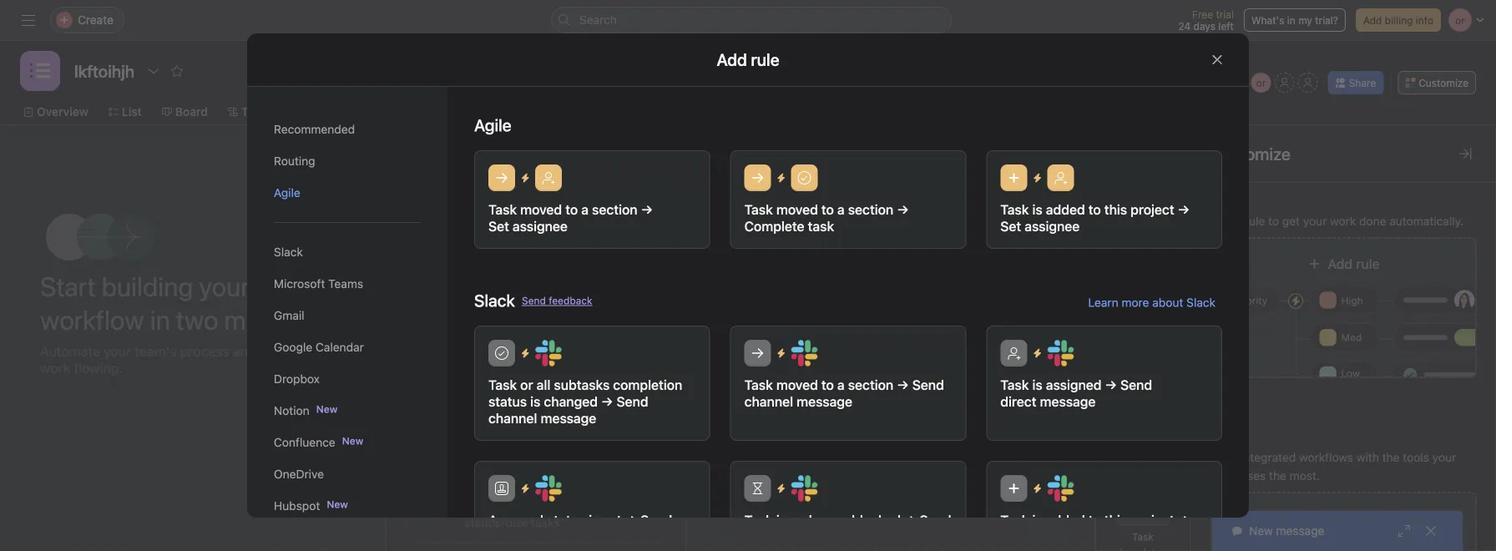 Task type: describe. For each thing, give the bounding box(es) containing it.
2 automatically? from the left
[[1130, 352, 1200, 364]]

1 vertical spatial the
[[1269, 469, 1287, 483]]

dropbox
[[274, 372, 320, 386]]

more
[[407, 350, 431, 362]]

process
[[180, 344, 230, 359]]

2 move from the left
[[1150, 337, 1176, 349]]

search
[[580, 13, 617, 27]]

manually
[[464, 313, 506, 325]]

set assignee inside task is added to this project → set assignee
[[1001, 218, 1080, 234]]

added inside the how will tasks be added to this project?
[[569, 230, 617, 249]]

workflow
[[405, 105, 456, 119]]

1 horizontal spatial apps
[[1211, 425, 1243, 441]]

hubspot new
[[274, 499, 348, 513]]

task is added to this project → send direct message button
[[986, 461, 1223, 551]]

building
[[102, 271, 193, 302]]

channel message inside task moved to a section → send channel message
[[745, 394, 853, 410]]

agile inside agile button
[[274, 186, 300, 200]]

this inside task is added to this project → send direct message
[[1105, 512, 1127, 528]]

priority
[[1234, 295, 1268, 306]]

task is added to this project → set assignee
[[1001, 202, 1190, 234]]

customize inside 'dropdown button'
[[1419, 77, 1469, 89]]

to inside task moved to a section → send channel message
[[822, 377, 834, 393]]

24
[[1179, 20, 1191, 32]]

anyone with access to this project can add tasks manually
[[437, 298, 639, 325]]

add for add billing info
[[1364, 14, 1382, 26]]

customize button
[[1398, 71, 1476, 94]]

be
[[546, 230, 565, 249]]

1 when tasks move to this section, what should happen automatically? from the left
[[751, 337, 972, 364]]

set
[[603, 512, 622, 528]]

0 vertical spatial or
[[1257, 77, 1266, 89]]

confluence new
[[274, 435, 364, 449]]

new for notion
[[316, 403, 338, 415]]

task for task moved to a section → set assignee
[[489, 202, 517, 218]]

microsoft teams
[[274, 277, 363, 291]]

send inside task is assigned → send direct message
[[1121, 377, 1153, 393]]

send inside approval status is set → send channel message
[[641, 512, 672, 528]]

free
[[1193, 8, 1213, 20]]

or inside task or all subtasks completion status is changed → send channel message
[[520, 377, 533, 393]]

routing
[[274, 154, 315, 168]]

left
[[1219, 20, 1234, 32]]

send inside task or all subtasks completion status is changed → send channel message
[[617, 394, 649, 410]]

2 section from the left
[[1088, 234, 1125, 246]]

share
[[1349, 77, 1376, 89]]

teams
[[328, 277, 363, 291]]

a inside form submissions create a form that turns submissions into tasks
[[504, 407, 510, 421]]

project for task is added to this project → send direct message
[[1131, 512, 1175, 528]]

to inside anyone with access to this project can add tasks manually
[[533, 298, 542, 310]]

section for send
[[848, 377, 894, 393]]

task for task is added to this project → set assignee
[[1001, 202, 1029, 218]]

task for task moved to a section → complete task
[[745, 202, 773, 218]]

add app
[[1327, 511, 1381, 527]]

added for task is added to this project → send direct message
[[1046, 512, 1085, 528]]

1 section from the left
[[747, 234, 784, 246]]

tasks up set
[[781, 337, 807, 349]]

approval status is set → send channel message button
[[474, 461, 710, 551]]

expand new message image
[[1398, 524, 1411, 538]]

google
[[274, 340, 312, 354]]

agile button
[[274, 177, 421, 209]]

into
[[535, 425, 555, 439]]

anyone
[[437, 298, 472, 310]]

slack image for added
[[1047, 475, 1074, 502]]

task is no longer blocked → send channel message
[[745, 512, 952, 545]]

slack image for is
[[535, 475, 562, 502]]

confluence
[[274, 435, 335, 449]]

task moved to a section → send channel message
[[745, 377, 944, 410]]

feedback
[[549, 295, 593, 306]]

options
[[434, 350, 470, 362]]

info
[[1416, 14, 1434, 26]]

task moved to a section → set assignee button
[[474, 150, 710, 249]]

form submissions
[[465, 390, 565, 403]]

to inside task moved to a section → complete task
[[822, 202, 834, 218]]

slack image for assigned
[[1047, 340, 1074, 367]]

task for task is added to this project → send direct message
[[1001, 512, 1029, 528]]

tasks inside the how will tasks be added to this project?
[[503, 230, 542, 249]]

close this dialog image
[[1211, 53, 1224, 66]]

add app button
[[1211, 492, 1477, 551]]

moved for task moved to a section → complete task
[[777, 202, 818, 218]]

trial?
[[1315, 14, 1339, 26]]

moved for task moved to a section → send channel message
[[777, 377, 818, 393]]

1 happen from the left
[[751, 352, 787, 364]]

is for task is no longer blocked → send channel message
[[777, 512, 787, 528]]

task for task moved to a section → send channel message
[[745, 377, 773, 393]]

0
[[1108, 294, 1114, 306]]

workflows
[[1299, 451, 1354, 464]]

task moved to a section → complete task button
[[730, 150, 966, 249]]

1 automatically? from the left
[[790, 352, 860, 364]]

what's
[[1252, 14, 1285, 26]]

board link
[[162, 103, 208, 121]]

add for add a rule to get your work done automatically.
[[1211, 214, 1232, 228]]

task moved to a section → send channel message button
[[730, 326, 966, 441]]

to inside task is added to this project → set assignee
[[1089, 202, 1101, 218]]

→ inside task is added to this project → set assignee
[[1178, 202, 1190, 218]]

task for task templates
[[1132, 531, 1154, 543]]

add to starred image
[[170, 64, 184, 78]]

→ inside task moved to a section → set assignee
[[641, 202, 653, 218]]

your left team's at the bottom left of the page
[[104, 344, 131, 359]]

incomplete
[[1117, 294, 1170, 306]]

submissions
[[465, 425, 532, 439]]

in inside 'start building your workflow in two minutes automate your team's process and keep work flowing.'
[[150, 304, 170, 336]]

task is added to this project → set assignee button
[[986, 150, 1223, 249]]

a inside task moved to a section → send channel message
[[838, 377, 845, 393]]

form
[[514, 407, 539, 421]]

new message
[[1249, 524, 1325, 538]]

task for task is assigned → send direct message
[[1001, 377, 1029, 393]]

1 section, from the left
[[872, 337, 910, 349]]

changed
[[544, 394, 598, 410]]

3 fields
[[1126, 204, 1161, 215]]

microsoft teams button
[[274, 268, 421, 300]]

overview link
[[23, 103, 88, 121]]

calendar
[[316, 340, 364, 354]]

task for task or all subtasks completion status is changed → send channel message
[[489, 377, 517, 393]]

slack image for all
[[535, 340, 562, 367]]

task moved to a section → set assignee
[[489, 202, 653, 234]]

1 horizontal spatial the
[[1383, 451, 1400, 464]]

that
[[542, 407, 563, 421]]

direct message inside task is assigned → send direct message
[[1001, 394, 1096, 410]]

add for add app
[[1327, 511, 1352, 527]]

days
[[1194, 20, 1216, 32]]

slack image for to
[[791, 340, 818, 367]]

add for add rule
[[1328, 256, 1353, 272]]

to inside task is added to this project → send direct message
[[1089, 512, 1101, 528]]

2 should from the left
[[1280, 337, 1312, 349]]

in inside button
[[1288, 14, 1296, 26]]

slack for slack send feedback
[[474, 291, 515, 310]]

set assignee button
[[747, 376, 1006, 418]]

team
[[1211, 469, 1238, 483]]

1 what from the left
[[913, 337, 937, 349]]

notion
[[274, 404, 310, 418]]

2 what from the left
[[1254, 337, 1277, 349]]

to inside task moved to a section → set assignee
[[566, 202, 578, 218]]

direct message inside task is added to this project → send direct message
[[1036, 529, 1131, 545]]

send inside task is added to this project → send direct message
[[1001, 529, 1033, 545]]

no
[[790, 512, 806, 528]]

added for task is added to this project → set assignee
[[1046, 202, 1085, 218]]

send inside slack send feedback
[[522, 295, 546, 306]]

work flowing.
[[40, 360, 123, 376]]

blocked
[[852, 512, 901, 528]]

two minutes
[[176, 304, 316, 336]]

slack send feedback
[[474, 291, 593, 310]]

med
[[1342, 332, 1362, 343]]

gmail button
[[274, 300, 421, 332]]

add a rule to get your work done automatically.
[[1211, 214, 1464, 228]]

add
[[621, 298, 639, 310]]

list link
[[108, 103, 142, 121]]

channel message inside task or all subtasks completion status is changed → send channel message
[[489, 410, 597, 426]]

recommended button
[[274, 114, 421, 145]]



Task type: vqa. For each thing, say whether or not it's contained in the screenshot.
the rightmost When tasks move to this section, what should happen automatically?
yes



Task type: locate. For each thing, give the bounding box(es) containing it.
slack up microsoft
[[274, 245, 303, 259]]

automatically? down about
[[1130, 352, 1200, 364]]

with right workflows
[[1357, 451, 1379, 464]]

when tasks move to this section, what should happen automatically? down about
[[1091, 337, 1312, 364]]

section for complete task
[[848, 202, 894, 218]]

close image
[[1425, 524, 1438, 538]]

and
[[233, 344, 256, 359]]

0 horizontal spatial when tasks move to this section, what should happen automatically?
[[751, 337, 972, 364]]

0 horizontal spatial move
[[810, 337, 836, 349]]

moved inside task moved to a section → send channel message
[[777, 377, 818, 393]]

moved for task moved to a section → set assignee
[[520, 202, 562, 218]]

section, down priority
[[1212, 337, 1251, 349]]

your right get
[[1303, 214, 1327, 228]]

team's
[[135, 344, 177, 359]]

or left all
[[520, 377, 533, 393]]

add inside button
[[1364, 14, 1382, 26]]

1 vertical spatial with
[[1357, 451, 1379, 464]]

0 horizontal spatial apps
[[1131, 367, 1155, 379]]

2 vertical spatial project
[[1131, 512, 1175, 528]]

task inside task moved to a section → complete task
[[745, 202, 773, 218]]

1 horizontal spatial section,
[[1212, 337, 1251, 349]]

rule
[[1245, 214, 1265, 228], [1356, 256, 1380, 272]]

new inside "notion new"
[[316, 403, 338, 415]]

build integrated workflows with the tools your team uses the most.
[[1211, 451, 1457, 483]]

hubspot
[[274, 499, 320, 513]]

new inside confluence new
[[342, 435, 364, 447]]

0 horizontal spatial in
[[150, 304, 170, 336]]

2 set assignee from the left
[[1001, 218, 1080, 234]]

longer
[[809, 512, 849, 528]]

project
[[1131, 202, 1175, 218], [565, 298, 599, 310], [1131, 512, 1175, 528]]

0 horizontal spatial slack
[[274, 245, 303, 259]]

1 when from the left
[[751, 337, 778, 349]]

1 vertical spatial status
[[547, 512, 586, 528]]

move
[[810, 337, 836, 349], [1150, 337, 1176, 349]]

1 vertical spatial rule
[[1356, 256, 1380, 272]]

1 horizontal spatial should
[[1280, 337, 1312, 349]]

notion new
[[274, 403, 338, 418]]

1 vertical spatial apps
[[1211, 425, 1243, 441]]

channel message inside task is no longer blocked → send channel message
[[745, 529, 853, 545]]

with inside build integrated workflows with the tools your team uses the most.
[[1357, 451, 1379, 464]]

0 horizontal spatial what
[[913, 337, 937, 349]]

rule up high on the right of the page
[[1356, 256, 1380, 272]]

is inside task is added to this project → set assignee
[[1033, 202, 1043, 218]]

set
[[779, 390, 797, 403]]

0 horizontal spatial should
[[939, 337, 972, 349]]

0 vertical spatial rule
[[1245, 214, 1265, 228]]

slack image up task is added to this project → send direct message
[[1047, 475, 1074, 502]]

2 when from the left
[[1091, 337, 1119, 349]]

to
[[566, 202, 578, 218], [822, 202, 834, 218], [1089, 202, 1101, 218], [1269, 214, 1279, 228], [621, 230, 636, 249], [533, 298, 542, 310], [838, 337, 848, 349], [1179, 337, 1189, 349], [822, 377, 834, 393], [564, 497, 575, 511], [1089, 512, 1101, 528]]

2 section, from the left
[[1212, 337, 1251, 349]]

1 horizontal spatial customize
[[1419, 77, 1469, 89]]

agile right workflow
[[474, 115, 512, 135]]

task or all subtasks completion status is changed → send channel message
[[489, 377, 683, 426]]

direct message down assigned
[[1001, 394, 1096, 410]]

task for task is no longer blocked → send channel message
[[745, 512, 773, 528]]

1 horizontal spatial move
[[1150, 337, 1176, 349]]

template
[[514, 497, 561, 511]]

0 horizontal spatial agile
[[274, 186, 300, 200]]

tasks right incomplete
[[1172, 294, 1197, 306]]

1 horizontal spatial status
[[547, 512, 586, 528]]

0 horizontal spatial happen
[[751, 352, 787, 364]]

when
[[751, 337, 778, 349], [1091, 337, 1119, 349]]

what down priority
[[1254, 337, 1277, 349]]

1 horizontal spatial when tasks move to this section, what should happen automatically?
[[1091, 337, 1312, 364]]

0 horizontal spatial section,
[[872, 337, 910, 349]]

send inside task moved to a section → send channel message
[[912, 377, 944, 393]]

1 set assignee from the left
[[489, 218, 568, 234]]

workflow link
[[391, 103, 456, 121]]

0 horizontal spatial rule
[[1245, 214, 1265, 228]]

1 horizontal spatial rule
[[1356, 256, 1380, 272]]

create for create a template to easily standardize tasks
[[465, 497, 501, 511]]

project inside anyone with access to this project can add tasks manually
[[565, 298, 599, 310]]

what's in my trial? button
[[1244, 8, 1346, 32]]

most.
[[1290, 469, 1320, 483]]

what
[[913, 337, 937, 349], [1254, 337, 1277, 349]]

google calendar button
[[274, 332, 421, 363]]

what's in my trial?
[[1252, 14, 1339, 26]]

turns
[[566, 407, 594, 421]]

send inside task is no longer blocked → send channel message
[[920, 512, 952, 528]]

new up confluence new
[[316, 403, 338, 415]]

dropbox button
[[274, 363, 421, 395]]

automatically.
[[1390, 214, 1464, 228]]

routing button
[[274, 145, 421, 177]]

section, up set assignee button
[[872, 337, 910, 349]]

→
[[641, 202, 653, 218], [897, 202, 909, 218], [1178, 202, 1190, 218], [897, 377, 909, 393], [1105, 377, 1117, 393], [601, 394, 613, 410], [625, 512, 637, 528], [904, 512, 916, 528], [1178, 512, 1190, 528]]

the
[[1383, 451, 1400, 464], [1269, 469, 1287, 483]]

recommended
[[274, 122, 355, 136]]

added inside task is added to this project → send direct message
[[1046, 512, 1085, 528]]

to inside the how will tasks be added to this project?
[[621, 230, 636, 249]]

slack image inside task or all subtasks completion status is changed → send channel message button
[[535, 340, 562, 367]]

high
[[1342, 295, 1363, 306]]

agile down routing
[[274, 186, 300, 200]]

customize down the or button
[[1211, 144, 1291, 163]]

0 horizontal spatial rules
[[1130, 286, 1156, 297]]

status inside task or all subtasks completion status is changed → send channel message
[[489, 394, 527, 410]]

the down integrated
[[1269, 469, 1287, 483]]

0 vertical spatial apps
[[1131, 367, 1155, 379]]

→ inside task is assigned → send direct message
[[1105, 377, 1117, 393]]

your right tools on the right of the page
[[1433, 451, 1457, 464]]

my
[[1299, 14, 1313, 26]]

is inside approval status is set → send channel message
[[589, 512, 599, 528]]

slack up manually
[[474, 291, 515, 310]]

0 horizontal spatial when
[[751, 337, 778, 349]]

1 vertical spatial direct message
[[1036, 529, 1131, 545]]

uses
[[1241, 469, 1266, 483]]

slack image up the set assignee
[[791, 340, 818, 367]]

1 horizontal spatial set assignee
[[1001, 218, 1080, 234]]

section,
[[872, 337, 910, 349], [1212, 337, 1251, 349]]

timeline
[[241, 105, 288, 119]]

create up standardize
[[465, 497, 501, 511]]

task is assigned → send direct message
[[1001, 377, 1153, 410]]

1 vertical spatial agile
[[274, 186, 300, 200]]

0 vertical spatial new
[[316, 403, 338, 415]]

add inside button
[[1327, 511, 1352, 527]]

add rule
[[717, 50, 780, 69]]

move down about
[[1150, 337, 1176, 349]]

1 move from the left
[[810, 337, 836, 349]]

0 vertical spatial customize
[[1419, 77, 1469, 89]]

this left "fields"
[[1105, 202, 1127, 218]]

task templates
[[465, 480, 549, 494]]

this project?
[[490, 253, 582, 273]]

new down onedrive button
[[327, 499, 348, 510]]

task inside task is added to this project → send direct message
[[1001, 512, 1029, 528]]

is for task is added to this project → set assignee
[[1033, 202, 1043, 218]]

0 incomplete tasks
[[1108, 294, 1197, 306]]

1 horizontal spatial what
[[1254, 337, 1277, 349]]

task is assigned → send direct message button
[[986, 326, 1223, 441]]

1 horizontal spatial in
[[1288, 14, 1296, 26]]

task is no longer blocked → send channel message button
[[730, 461, 966, 551]]

is inside task is no longer blocked → send channel message
[[777, 512, 787, 528]]

happen up assigned
[[1091, 352, 1128, 364]]

a inside task templates create a template to easily standardize tasks
[[504, 497, 510, 511]]

work
[[1330, 214, 1356, 228]]

this inside anyone with access to this project can add tasks manually
[[545, 298, 563, 310]]

customize down info
[[1419, 77, 1469, 89]]

this right access
[[545, 298, 563, 310]]

set assignee
[[489, 218, 568, 234], [1001, 218, 1080, 234]]

1 should from the left
[[939, 337, 972, 349]]

1 vertical spatial project
[[565, 298, 599, 310]]

tasks inside anyone with access to this project can add tasks manually
[[437, 313, 462, 325]]

0 horizontal spatial automatically?
[[790, 352, 860, 364]]

→ inside task or all subtasks completion status is changed → send channel message
[[601, 394, 613, 410]]

tasks down more
[[1122, 337, 1148, 349]]

0 vertical spatial project
[[1131, 202, 1175, 218]]

is inside task or all subtasks completion status is changed → send channel message
[[530, 394, 541, 410]]

0 horizontal spatial set assignee
[[489, 218, 568, 234]]

happen up set
[[751, 352, 787, 364]]

the left tools on the right of the page
[[1383, 451, 1400, 464]]

fields
[[1135, 204, 1161, 215]]

→ inside task moved to a section → complete task
[[897, 202, 909, 218]]

tasks up "this project?"
[[503, 230, 542, 249]]

set assignee inside task moved to a section → set assignee
[[489, 218, 568, 234]]

status
[[489, 394, 527, 410], [547, 512, 586, 528]]

close details image
[[1459, 147, 1472, 160]]

0 vertical spatial in
[[1288, 14, 1296, 26]]

status inside approval status is set → send channel message
[[547, 512, 586, 528]]

add left get
[[1211, 214, 1232, 228]]

new for hubspot
[[327, 499, 348, 510]]

0 horizontal spatial status
[[489, 394, 527, 410]]

slack for slack
[[274, 245, 303, 259]]

complete task
[[745, 218, 834, 234]]

slack image inside task is added to this project → send direct message "button"
[[1047, 475, 1074, 502]]

task inside 'task templates'
[[1132, 531, 1154, 543]]

slack image up all
[[535, 340, 562, 367]]

1 vertical spatial or
[[520, 377, 533, 393]]

task moved to a section → complete task
[[745, 202, 909, 234]]

is for task is added to this project → send direct message
[[1033, 512, 1043, 528]]

rule left get
[[1245, 214, 1265, 228]]

task inside task is added to this project → set assignee
[[1001, 202, 1029, 218]]

is for task is assigned → send direct message
[[1033, 377, 1043, 393]]

slack image
[[535, 340, 562, 367], [791, 340, 818, 367], [1047, 340, 1074, 367], [535, 475, 562, 502], [1047, 475, 1074, 502]]

0 horizontal spatial the
[[1269, 469, 1287, 483]]

1 vertical spatial customize
[[1211, 144, 1291, 163]]

moved inside task moved to a section → complete task
[[777, 202, 818, 218]]

assignee
[[800, 390, 848, 403]]

1 horizontal spatial section
[[1088, 234, 1125, 246]]

what up set assignee button
[[913, 337, 937, 349]]

slack right about
[[1187, 296, 1216, 309]]

→ inside task is added to this project → send direct message
[[1178, 512, 1190, 528]]

project inside task is added to this project → set assignee
[[1131, 202, 1175, 218]]

in up team's at the bottom left of the page
[[150, 304, 170, 336]]

create inside task templates create a template to easily standardize tasks
[[465, 497, 501, 511]]

task inside task moved to a section → send channel message
[[745, 377, 773, 393]]

create up submissions
[[465, 407, 501, 421]]

tasks inside form submissions create a form that turns submissions into tasks
[[558, 425, 587, 439]]

with up manually
[[475, 298, 494, 310]]

1 create from the top
[[465, 407, 501, 421]]

status up submissions
[[489, 394, 527, 410]]

completion
[[613, 377, 683, 393]]

gmail
[[274, 309, 304, 322]]

task inside task is assigned → send direct message
[[1001, 377, 1029, 393]]

form submissions create a form that turns submissions into tasks
[[465, 390, 594, 439]]

slack image inside task moved to a section → send channel message button
[[791, 340, 818, 367]]

section inside task moved to a section → complete task
[[848, 202, 894, 218]]

apps
[[1131, 367, 1155, 379], [1211, 425, 1243, 441]]

→ inside approval status is set → send channel message
[[625, 512, 637, 528]]

0 horizontal spatial customize
[[1211, 144, 1291, 163]]

2 vertical spatial new
[[327, 499, 348, 510]]

1 vertical spatial create
[[465, 497, 501, 511]]

tasks down anyone
[[437, 313, 462, 325]]

0 vertical spatial direct message
[[1001, 394, 1096, 410]]

0 vertical spatial agile
[[474, 115, 512, 135]]

2 vertical spatial added
[[1046, 512, 1085, 528]]

tasks inside task templates create a template to easily standardize tasks
[[531, 516, 560, 529]]

this inside task is added to this project → set assignee
[[1105, 202, 1127, 218]]

free trial 24 days left
[[1179, 8, 1234, 32]]

1 vertical spatial added
[[569, 230, 617, 249]]

this down the "learn more about slack" link
[[1192, 337, 1210, 349]]

slack image up approval at the bottom left of page
[[535, 475, 562, 502]]

1 horizontal spatial slack
[[474, 291, 515, 310]]

3
[[1126, 204, 1132, 215]]

slack image inside task is assigned → send direct message button
[[1047, 340, 1074, 367]]

automatically?
[[790, 352, 860, 364], [1130, 352, 1200, 364]]

when tasks move to this section, what should happen automatically? up task moved to a section → send channel message at bottom
[[751, 337, 972, 364]]

create for create a form that turns submissions into tasks
[[465, 407, 501, 421]]

keep
[[259, 344, 290, 359]]

is inside task is assigned → send direct message
[[1033, 377, 1043, 393]]

your inside build integrated workflows with the tools your team uses the most.
[[1433, 451, 1457, 464]]

None text field
[[70, 56, 139, 86]]

section inside task moved to a section → send channel message
[[848, 377, 894, 393]]

2 when tasks move to this section, what should happen automatically? from the left
[[1091, 337, 1312, 364]]

build
[[1211, 451, 1238, 464]]

approval status is set → send channel message
[[489, 512, 672, 545]]

to inside task templates create a template to easily standardize tasks
[[564, 497, 575, 511]]

project inside task is added to this project → send direct message
[[1131, 512, 1175, 528]]

task inside task moved to a section → set assignee
[[489, 202, 517, 218]]

1 horizontal spatial agile
[[474, 115, 512, 135]]

1 vertical spatial in
[[150, 304, 170, 336]]

happen
[[751, 352, 787, 364], [1091, 352, 1128, 364]]

1 horizontal spatial automatically?
[[1130, 352, 1200, 364]]

0 vertical spatial rules
[[1211, 189, 1245, 205]]

create inside form submissions create a form that turns submissions into tasks
[[465, 407, 501, 421]]

set assignee
[[779, 390, 848, 403]]

add up high on the right of the page
[[1328, 256, 1353, 272]]

0 horizontal spatial with
[[475, 298, 494, 310]]

added inside task is added to this project → set assignee
[[1046, 202, 1085, 218]]

low
[[1342, 367, 1360, 379]]

in left my
[[1288, 14, 1296, 26]]

section for set assignee
[[592, 202, 638, 218]]

should
[[939, 337, 972, 349], [1280, 337, 1312, 349]]

this up 'task templates'
[[1105, 512, 1127, 528]]

1 vertical spatial new
[[342, 435, 364, 447]]

apps right assigned
[[1131, 367, 1155, 379]]

new for confluence
[[342, 435, 364, 447]]

add billing info
[[1364, 14, 1434, 26]]

or down what's on the top right of page
[[1257, 77, 1266, 89]]

project for anyone with access to this project can add tasks manually
[[565, 298, 599, 310]]

status down easily
[[547, 512, 586, 528]]

→ inside task is no longer blocked → send channel message
[[904, 512, 916, 528]]

create
[[465, 407, 501, 421], [465, 497, 501, 511]]

task inside task is no longer blocked → send channel message
[[745, 512, 773, 528]]

0 vertical spatial with
[[475, 298, 494, 310]]

a inside task moved to a section → set assignee
[[581, 202, 589, 218]]

this up task moved to a section → send channel message at bottom
[[851, 337, 869, 349]]

slack inside button
[[274, 245, 303, 259]]

1 vertical spatial rules
[[1130, 286, 1156, 297]]

1 horizontal spatial with
[[1357, 451, 1379, 464]]

will
[[474, 230, 499, 249]]

new
[[316, 403, 338, 415], [342, 435, 364, 447], [327, 499, 348, 510]]

→ inside task moved to a section → send channel message
[[897, 377, 909, 393]]

section inside task moved to a section → set assignee
[[592, 202, 638, 218]]

2 create from the top
[[465, 497, 501, 511]]

approval
[[489, 512, 544, 528]]

slack
[[274, 245, 303, 259], [474, 291, 515, 310], [1187, 296, 1216, 309]]

1 horizontal spatial or
[[1257, 77, 1266, 89]]

new up onedrive button
[[342, 435, 364, 447]]

list image
[[30, 61, 50, 81]]

app
[[1356, 511, 1381, 527]]

task inside task or all subtasks completion status is changed → send channel message
[[489, 377, 517, 393]]

0 vertical spatial create
[[465, 407, 501, 421]]

apps up build
[[1211, 425, 1243, 441]]

slack image
[[791, 475, 818, 502]]

learn
[[1088, 296, 1119, 309]]

tasks down turns
[[558, 425, 587, 439]]

a inside task moved to a section → complete task
[[838, 202, 845, 218]]

2 horizontal spatial slack
[[1187, 296, 1216, 309]]

project for task is added to this project → set assignee
[[1131, 202, 1175, 218]]

moved inside task moved to a section → set assignee
[[520, 202, 562, 218]]

get
[[1283, 214, 1300, 228]]

1 horizontal spatial rules
[[1211, 189, 1245, 205]]

task templates create a template to easily standardize tasks
[[465, 480, 609, 529]]

move up assignee
[[810, 337, 836, 349]]

automatically? up assignee
[[790, 352, 860, 364]]

with inside anyone with access to this project can add tasks manually
[[475, 298, 494, 310]]

1 horizontal spatial when
[[1091, 337, 1119, 349]]

add left the app
[[1327, 511, 1352, 527]]

2 happen from the left
[[1091, 352, 1128, 364]]

google calendar
[[274, 340, 364, 354]]

add left billing
[[1364, 14, 1382, 26]]

0 vertical spatial added
[[1046, 202, 1085, 218]]

overview
[[37, 105, 88, 119]]

direct message up templates
[[1036, 529, 1131, 545]]

0 horizontal spatial section
[[747, 234, 784, 246]]

0 vertical spatial the
[[1383, 451, 1400, 464]]

trial
[[1216, 8, 1234, 20]]

slack image inside approval status is set → send channel message button
[[535, 475, 562, 502]]

new inside hubspot new
[[327, 499, 348, 510]]

your up two minutes
[[199, 271, 249, 302]]

1 horizontal spatial happen
[[1091, 352, 1128, 364]]

0 vertical spatial status
[[489, 394, 527, 410]]

how
[[436, 230, 470, 249]]

list
[[122, 105, 142, 119]]

add
[[1364, 14, 1382, 26], [1211, 214, 1232, 228], [1328, 256, 1353, 272], [1327, 511, 1352, 527]]

tasks down template
[[531, 516, 560, 529]]

0 horizontal spatial or
[[520, 377, 533, 393]]

is inside task is added to this project → send direct message
[[1033, 512, 1043, 528]]

all
[[537, 377, 551, 393]]

slack image up assigned
[[1047, 340, 1074, 367]]

search list box
[[551, 7, 952, 33]]

send feedback link
[[522, 293, 593, 308]]

channel message inside approval status is set → send channel message
[[489, 529, 597, 545]]



